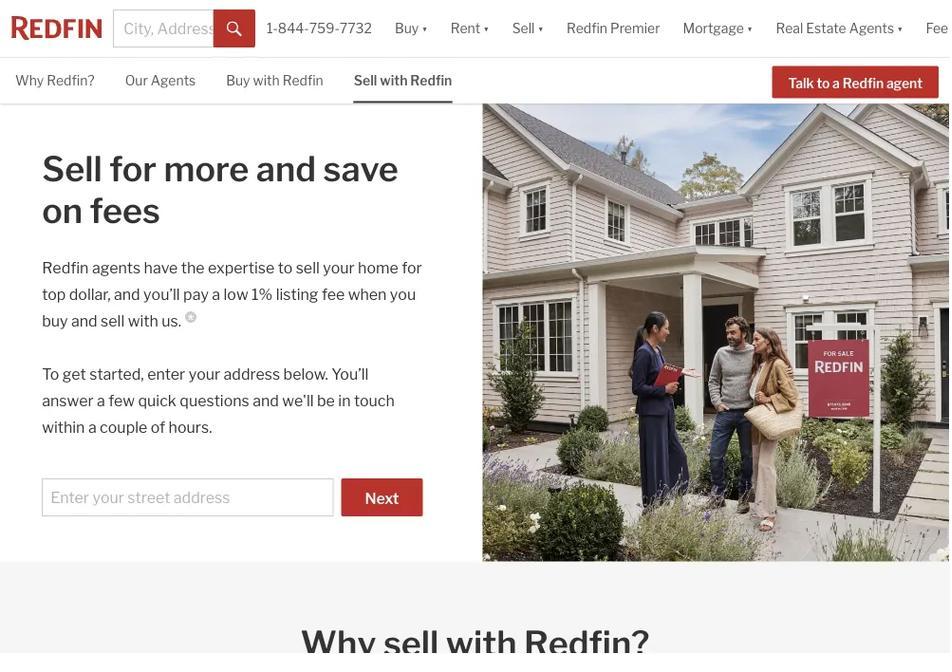 Task type: vqa. For each thing, say whether or not it's contained in the screenshot.
An agent with customers inside of a home image
no



Task type: locate. For each thing, give the bounding box(es) containing it.
sell
[[512, 20, 535, 36], [354, 73, 377, 89], [42, 148, 102, 190]]

to
[[42, 365, 59, 383]]

0 horizontal spatial for
[[109, 148, 157, 190]]

sell for sell ▾
[[512, 20, 535, 36]]

sell inside sell for more and save on fees
[[42, 148, 102, 190]]

address
[[224, 365, 280, 383]]

▾ right mortgage
[[747, 20, 753, 36]]

to get started, enter your address below. you'll answer a few quick questions and we'll be in touch within a couple of hours.
[[42, 365, 395, 436]]

agents
[[850, 20, 894, 36], [151, 73, 196, 89]]

▾ left feed button
[[897, 20, 903, 36]]

1 horizontal spatial to
[[817, 75, 830, 91]]

buy
[[42, 312, 68, 330]]

a right talk
[[833, 75, 840, 91]]

mortgage ▾ button
[[672, 0, 765, 57]]

to up "listing"
[[278, 258, 293, 277]]

0 horizontal spatial sell
[[42, 148, 102, 190]]

for inside sell for more and save on fees
[[109, 148, 157, 190]]

▾ right the rent ▾
[[538, 20, 544, 36]]

our agents
[[125, 73, 196, 89]]

▾ left 'rent'
[[422, 20, 428, 36]]

have
[[144, 258, 178, 277]]

1 ▾ from the left
[[422, 20, 428, 36]]

▾ inside buy ▾ dropdown button
[[422, 20, 428, 36]]

0 vertical spatial sell
[[296, 258, 320, 277]]

▾ inside sell ▾ dropdown button
[[538, 20, 544, 36]]

to right talk
[[817, 75, 830, 91]]

1 horizontal spatial for
[[402, 258, 422, 277]]

submit search image
[[227, 22, 242, 37]]

759-
[[309, 20, 340, 36]]

sell inside sell ▾ dropdown button
[[512, 20, 535, 36]]

of
[[151, 418, 165, 436]]

buy for buy ▾
[[395, 20, 419, 36]]

1 vertical spatial sell
[[354, 73, 377, 89]]

a
[[833, 75, 840, 91], [212, 285, 220, 303], [97, 391, 105, 410], [88, 418, 97, 436]]

▾ inside mortgage ▾ dropdown button
[[747, 20, 753, 36]]

0 horizontal spatial sell
[[101, 312, 125, 330]]

to
[[817, 75, 830, 91], [278, 258, 293, 277]]

sell inside sell with redfin link
[[354, 73, 377, 89]]

agents inside dropdown button
[[850, 20, 894, 36]]

and down agents
[[114, 285, 140, 303]]

0 vertical spatial your
[[323, 258, 355, 277]]

1 horizontal spatial sell
[[354, 73, 377, 89]]

sell with redfin
[[354, 73, 452, 89]]

▾
[[422, 20, 428, 36], [483, 20, 490, 36], [538, 20, 544, 36], [747, 20, 753, 36], [897, 20, 903, 36]]

1 vertical spatial your
[[189, 365, 220, 383]]

our
[[125, 73, 148, 89]]

we'll
[[282, 391, 314, 410]]

real estate agents ▾ link
[[776, 0, 903, 57]]

for left more
[[109, 148, 157, 190]]

2 horizontal spatial sell
[[512, 20, 535, 36]]

redfin down buy ▾ button
[[410, 73, 452, 89]]

quick
[[138, 391, 176, 410]]

hours.
[[169, 418, 212, 436]]

0 vertical spatial for
[[109, 148, 157, 190]]

0 horizontal spatial with
[[128, 312, 158, 330]]

0 vertical spatial agents
[[850, 20, 894, 36]]

1 horizontal spatial buy
[[395, 20, 419, 36]]

4 ▾ from the left
[[747, 20, 753, 36]]

sell down redfin?
[[42, 148, 102, 190]]

rent ▾ button
[[451, 0, 490, 57]]

disclaimer image
[[185, 312, 197, 323]]

1 vertical spatial agents
[[151, 73, 196, 89]]

your up fee
[[323, 258, 355, 277]]

1 vertical spatial for
[[402, 258, 422, 277]]

2 horizontal spatial with
[[380, 73, 408, 89]]

and
[[256, 148, 316, 190], [114, 285, 140, 303], [71, 312, 97, 330], [253, 391, 279, 410]]

redfin inside redfin agents have the expertise to sell your home for top dollar, and you'll pay a low 1% listing fee when you buy and sell with us.
[[42, 258, 89, 277]]

2 vertical spatial sell
[[42, 148, 102, 190]]

started,
[[89, 365, 144, 383]]

for up you
[[402, 258, 422, 277]]

within
[[42, 418, 85, 436]]

agents
[[92, 258, 141, 277]]

0 horizontal spatial buy
[[226, 73, 250, 89]]

1 vertical spatial to
[[278, 258, 293, 277]]

real
[[776, 20, 804, 36]]

0 vertical spatial sell
[[512, 20, 535, 36]]

on
[[42, 190, 83, 232]]

enter
[[147, 365, 185, 383]]

fee
[[322, 285, 345, 303]]

you'll
[[143, 285, 180, 303]]

1 horizontal spatial agents
[[850, 20, 894, 36]]

to inside button
[[817, 75, 830, 91]]

▾ inside rent ▾ dropdown button
[[483, 20, 490, 36]]

buy for buy with redfin
[[226, 73, 250, 89]]

buy inside dropdown button
[[395, 20, 419, 36]]

the
[[181, 258, 205, 277]]

agents right our
[[151, 73, 196, 89]]

sell down 7732
[[354, 73, 377, 89]]

save
[[323, 148, 399, 190]]

0 horizontal spatial to
[[278, 258, 293, 277]]

why
[[15, 73, 44, 89]]

your
[[323, 258, 355, 277], [189, 365, 220, 383]]

sell up "listing"
[[296, 258, 320, 277]]

redfin up top
[[42, 258, 89, 277]]

your inside to get started, enter your address below. you'll answer a few quick questions and we'll be in touch within a couple of hours.
[[189, 365, 220, 383]]

next button
[[341, 479, 423, 517]]

sell right the rent ▾
[[512, 20, 535, 36]]

talk to a redfin agent
[[788, 75, 923, 91]]

0 vertical spatial buy
[[395, 20, 419, 36]]

and down address
[[253, 391, 279, 410]]

next
[[365, 489, 399, 508]]

rent ▾ button
[[439, 0, 501, 57]]

sell
[[296, 258, 320, 277], [101, 312, 125, 330]]

1 vertical spatial sell
[[101, 312, 125, 330]]

with for sell
[[380, 73, 408, 89]]

buy down submit search image
[[226, 73, 250, 89]]

▾ for mortgage ▾
[[747, 20, 753, 36]]

questions
[[180, 391, 250, 410]]

▾ inside real estate agents ▾ link
[[897, 20, 903, 36]]

with down buy ▾ button
[[380, 73, 408, 89]]

7732
[[340, 20, 372, 36]]

us.
[[162, 312, 181, 330]]

1 vertical spatial buy
[[226, 73, 250, 89]]

agents right the estate in the right top of the page
[[850, 20, 894, 36]]

2 ▾ from the left
[[483, 20, 490, 36]]

redfin?
[[47, 73, 95, 89]]

with down 1-
[[253, 73, 280, 89]]

agent
[[887, 75, 923, 91]]

3 ▾ from the left
[[538, 20, 544, 36]]

buy right 7732
[[395, 20, 419, 36]]

expertise
[[208, 258, 275, 277]]

844-
[[278, 20, 309, 36]]

0 horizontal spatial your
[[189, 365, 220, 383]]

sell down dollar,
[[101, 312, 125, 330]]

for
[[109, 148, 157, 190], [402, 258, 422, 277]]

your up the questions
[[189, 365, 220, 383]]

5 ▾ from the left
[[897, 20, 903, 36]]

touch
[[354, 391, 395, 410]]

for inside redfin agents have the expertise to sell your home for top dollar, and you'll pay a low 1% listing fee when you buy and sell with us.
[[402, 258, 422, 277]]

get
[[63, 365, 86, 383]]

▾ right 'rent'
[[483, 20, 490, 36]]

1 horizontal spatial your
[[323, 258, 355, 277]]

1 horizontal spatial with
[[253, 73, 280, 89]]

buy
[[395, 20, 419, 36], [226, 73, 250, 89]]

talk
[[788, 75, 814, 91]]

a left few
[[97, 391, 105, 410]]

with left us. at the left of the page
[[128, 312, 158, 330]]

redfin agents have the expertise to sell your home for top dollar, and you'll pay a low 1% listing fee when you buy and sell with us.
[[42, 258, 422, 330]]

0 vertical spatial to
[[817, 75, 830, 91]]

low
[[224, 285, 248, 303]]

a left low
[[212, 285, 220, 303]]

redfin
[[567, 20, 608, 36], [283, 73, 324, 89], [410, 73, 452, 89], [843, 75, 884, 91], [42, 258, 89, 277]]

a right within
[[88, 418, 97, 436]]

and left save at top left
[[256, 148, 316, 190]]

sell for more and save on fees
[[42, 148, 399, 232]]

to inside redfin agents have the expertise to sell your home for top dollar, and you'll pay a low 1% listing fee when you buy and sell with us.
[[278, 258, 293, 277]]

and down dollar,
[[71, 312, 97, 330]]

be
[[317, 391, 335, 410]]



Task type: describe. For each thing, give the bounding box(es) containing it.
redfin left agent
[[843, 75, 884, 91]]

rent ▾
[[451, 20, 490, 36]]

City, Address, School, Agent, ZIP search field
[[113, 9, 214, 47]]

buy with redfin link
[[226, 58, 324, 101]]

listing
[[276, 285, 319, 303]]

sell for sell for more and save on fees
[[42, 148, 102, 190]]

feed button
[[915, 0, 950, 57]]

buy ▾
[[395, 20, 428, 36]]

real estate agents ▾ button
[[765, 0, 915, 57]]

mortgage
[[683, 20, 744, 36]]

home
[[358, 258, 399, 277]]

redfin premier
[[567, 20, 660, 36]]

top
[[42, 285, 66, 303]]

more
[[164, 148, 249, 190]]

an agent with customers in front of a redfin listing sign image
[[483, 103, 950, 561]]

real estate agents ▾
[[776, 20, 903, 36]]

estate
[[806, 20, 847, 36]]

redfin left premier
[[567, 20, 608, 36]]

you
[[390, 285, 416, 303]]

with for buy
[[253, 73, 280, 89]]

buy with redfin
[[226, 73, 324, 89]]

why redfin?
[[15, 73, 95, 89]]

and inside to get started, enter your address below. you'll answer a few quick questions and we'll be in touch within a couple of hours.
[[253, 391, 279, 410]]

mortgage ▾
[[683, 20, 753, 36]]

a inside redfin agents have the expertise to sell your home for top dollar, and you'll pay a low 1% listing fee when you buy and sell with us.
[[212, 285, 220, 303]]

with inside redfin agents have the expertise to sell your home for top dollar, and you'll pay a low 1% listing fee when you buy and sell with us.
[[128, 312, 158, 330]]

1-
[[267, 20, 278, 36]]

rent
[[451, 20, 481, 36]]

▾ for buy ▾
[[422, 20, 428, 36]]

a inside button
[[833, 75, 840, 91]]

Enter your street address search field
[[42, 479, 334, 517]]

sell ▾ button
[[512, 0, 544, 57]]

and inside sell for more and save on fees
[[256, 148, 316, 190]]

couple
[[100, 418, 147, 436]]

buy ▾ button
[[395, 0, 428, 57]]

your inside redfin agents have the expertise to sell your home for top dollar, and you'll pay a low 1% listing fee when you buy and sell with us.
[[323, 258, 355, 277]]

sell with redfin link
[[354, 58, 452, 101]]

feed
[[926, 20, 950, 36]]

in
[[338, 391, 351, 410]]

1 horizontal spatial sell
[[296, 258, 320, 277]]

sell ▾ button
[[501, 0, 555, 57]]

redfin down 844-
[[283, 73, 324, 89]]

0 horizontal spatial agents
[[151, 73, 196, 89]]

1-844-759-7732
[[267, 20, 372, 36]]

1-844-759-7732 link
[[267, 20, 372, 36]]

talk to a redfin agent button
[[772, 66, 939, 98]]

1%
[[252, 285, 273, 303]]

below.
[[283, 365, 328, 383]]

when
[[348, 285, 387, 303]]

sell ▾
[[512, 20, 544, 36]]

mortgage ▾ button
[[683, 0, 753, 57]]

few
[[109, 391, 135, 410]]

buy ▾ button
[[384, 0, 439, 57]]

redfin premier button
[[555, 0, 672, 57]]

▾ for sell ▾
[[538, 20, 544, 36]]

pay
[[183, 285, 209, 303]]

sell for sell with redfin
[[354, 73, 377, 89]]

our agents link
[[125, 58, 196, 101]]

you'll
[[332, 365, 369, 383]]

answer
[[42, 391, 94, 410]]

▾ for rent ▾
[[483, 20, 490, 36]]

dollar,
[[69, 285, 111, 303]]

fees
[[90, 190, 160, 232]]

premier
[[611, 20, 660, 36]]

why redfin? link
[[15, 58, 95, 101]]



